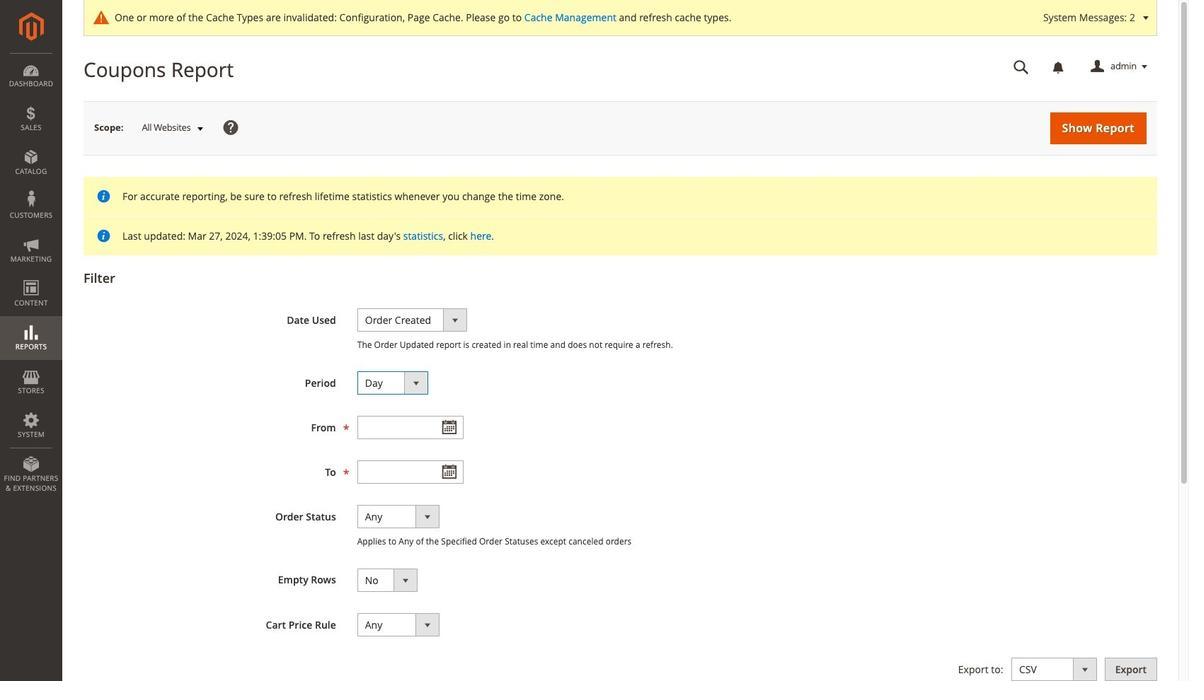Task type: vqa. For each thing, say whether or not it's contained in the screenshot.
"menu"
no



Task type: describe. For each thing, give the bounding box(es) containing it.
magento admin panel image
[[19, 12, 44, 41]]



Task type: locate. For each thing, give the bounding box(es) containing it.
None text field
[[1004, 55, 1039, 79], [357, 416, 464, 440], [357, 461, 464, 484], [1004, 55, 1039, 79], [357, 416, 464, 440], [357, 461, 464, 484]]

menu bar
[[0, 53, 62, 501]]



